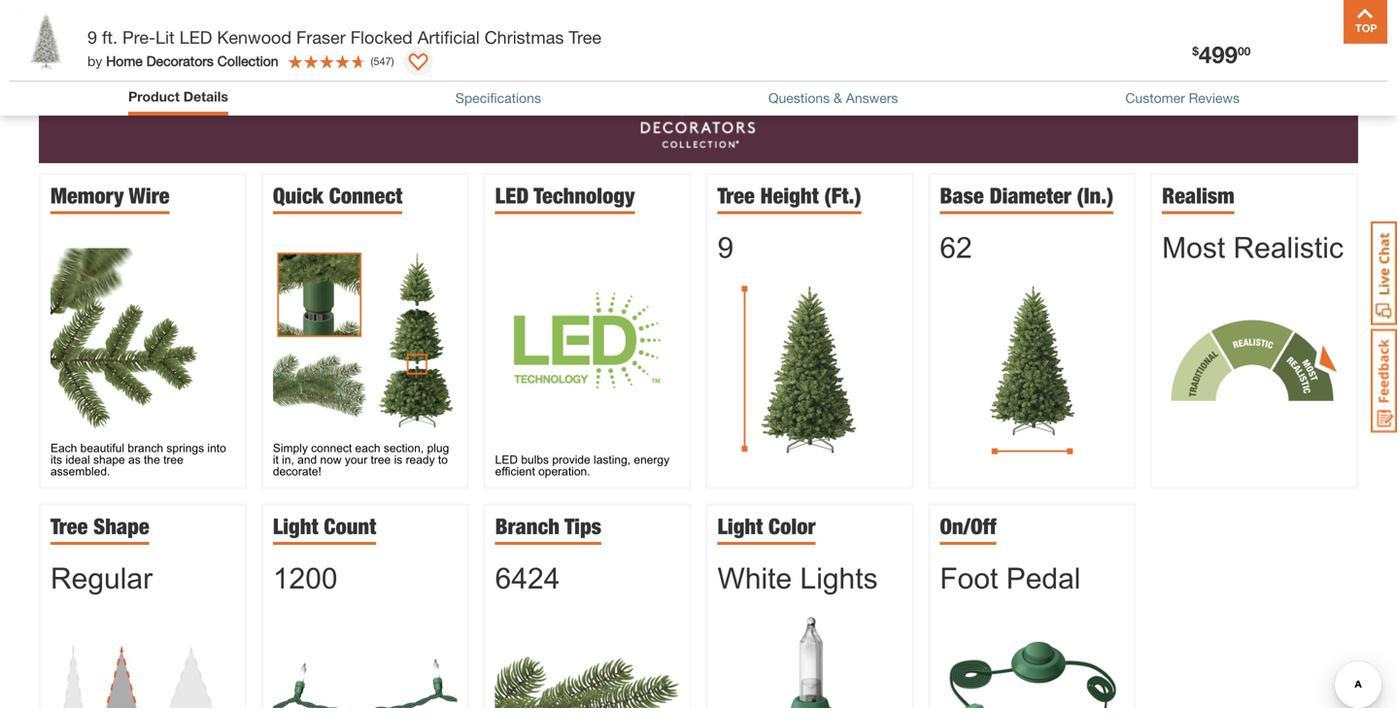 Task type: vqa. For each thing, say whether or not it's contained in the screenshot.
Answers
yes



Task type: locate. For each thing, give the bounding box(es) containing it.
by
[[87, 53, 102, 69]]

live chat image
[[1371, 222, 1397, 326]]

product image image
[[15, 10, 78, 73]]

00
[[1238, 44, 1251, 58]]

ft.
[[102, 27, 118, 48]]

product details
[[128, 88, 228, 104]]

questions & answers
[[769, 90, 898, 106]]

flocked
[[351, 27, 413, 48]]

pre-
[[122, 27, 156, 48]]

customer reviews
[[1126, 90, 1240, 106]]

display image
[[409, 53, 428, 73]]

by home decorators collection
[[87, 53, 278, 69]]

lit
[[156, 27, 175, 48]]

$ 499 00
[[1193, 40, 1251, 68]]

( 547 )
[[371, 55, 394, 67]]

547
[[374, 55, 391, 67]]

(
[[371, 55, 374, 67]]

led
[[179, 27, 212, 48]]

questions & answers button
[[769, 88, 898, 108], [769, 88, 898, 108]]

product details button
[[128, 86, 228, 111], [128, 86, 228, 107]]

$
[[1193, 44, 1199, 58]]

customer reviews button
[[1126, 88, 1240, 108], [1126, 88, 1240, 108]]

specifications button
[[456, 88, 541, 108], [456, 88, 541, 108]]

499
[[1199, 40, 1238, 68]]

questions
[[769, 90, 830, 106]]



Task type: describe. For each thing, give the bounding box(es) containing it.
customer
[[1126, 90, 1185, 106]]

decorators
[[146, 53, 214, 69]]

&
[[834, 90, 842, 106]]

collection
[[217, 53, 278, 69]]

specifications
[[456, 90, 541, 106]]

product
[[128, 88, 180, 104]]

tree
[[569, 27, 602, 48]]

feedback link image
[[1371, 328, 1397, 433]]

9
[[87, 27, 97, 48]]

answers
[[846, 90, 898, 106]]

details
[[183, 88, 228, 104]]

artificial
[[418, 27, 480, 48]]

christmas
[[485, 27, 564, 48]]

)
[[391, 55, 394, 67]]

reviews
[[1189, 90, 1240, 106]]

top button
[[1344, 0, 1388, 44]]

home
[[106, 53, 143, 69]]

fraser
[[296, 27, 346, 48]]

9 ft. pre-lit led kenwood fraser flocked artificial christmas tree
[[87, 27, 602, 48]]

kenwood
[[217, 27, 292, 48]]



